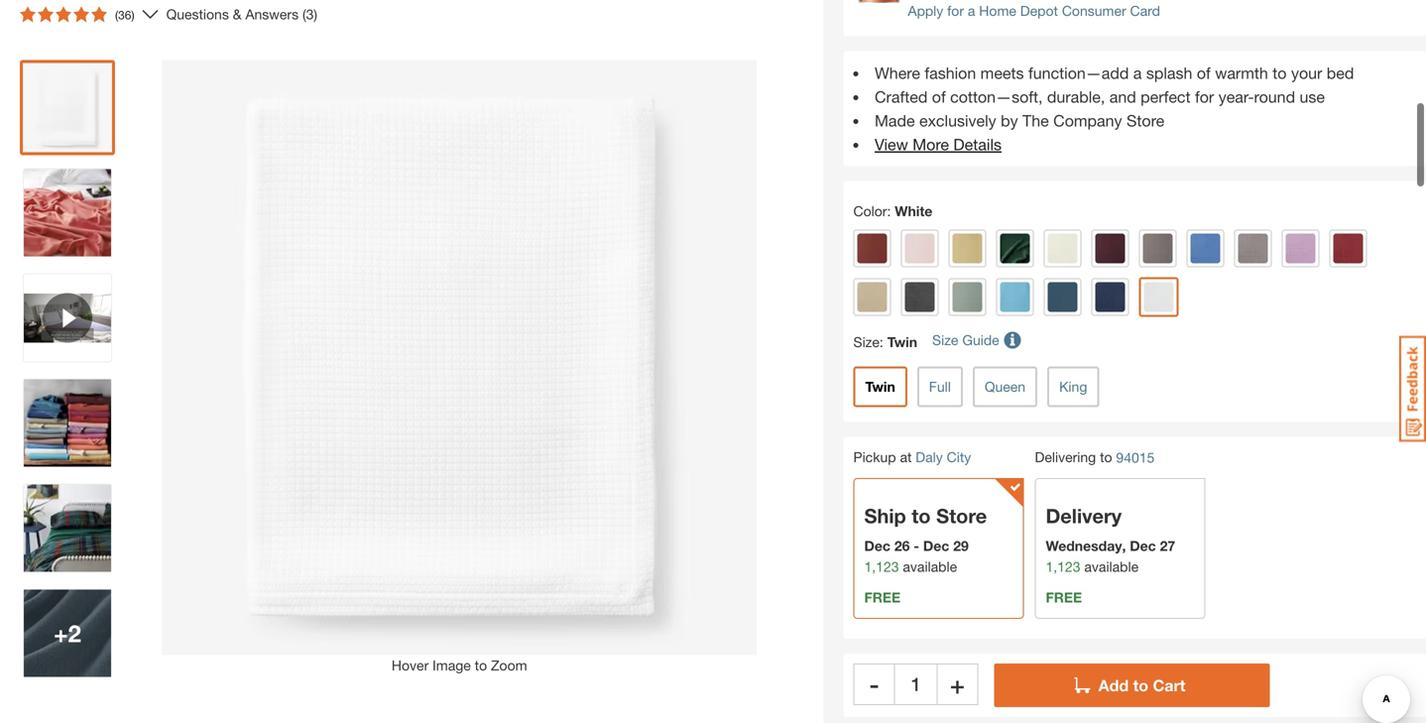 Task type: locate. For each thing, give the bounding box(es) containing it.
store inside the where fashion meets function—add a splash of warmth to your bed crafted of cotton—soft, durable, and perfect for year-round use made exclusively by the company store view more details
[[1127, 111, 1165, 130]]

2 available from the left
[[1085, 558, 1139, 575]]

1 horizontal spatial free
[[1046, 589, 1082, 606]]

of right splash
[[1197, 64, 1211, 82]]

free
[[865, 589, 901, 606], [1046, 589, 1082, 606]]

to left zoom
[[475, 657, 487, 674]]

free down 'wednesday,'
[[1046, 589, 1082, 606]]

0 horizontal spatial -
[[870, 670, 879, 698]]

1 horizontal spatial a
[[1134, 64, 1142, 82]]

5 stars image
[[20, 6, 107, 22]]

size inside button
[[933, 332, 959, 348]]

the company store bed blankets ko33 t white a0.3 image
[[24, 485, 111, 572]]

the company store bed blankets ko33 t white 64.0 image
[[24, 64, 111, 151]]

of down fashion
[[932, 87, 946, 106]]

round
[[1254, 87, 1296, 106]]

:
[[887, 203, 891, 219], [880, 334, 884, 350]]

1 horizontal spatial 1,123
[[1046, 558, 1081, 575]]

to
[[1273, 64, 1287, 82], [1100, 449, 1113, 465], [912, 504, 931, 528], [475, 657, 487, 674], [1133, 676, 1149, 695]]

to inside the where fashion meets function—add a splash of warmth to your bed crafted of cotton—soft, durable, and perfect for year-round use made exclusively by the company store view more details
[[1273, 64, 1287, 82]]

your
[[1292, 64, 1323, 82]]

0 vertical spatial +
[[54, 619, 68, 647]]

: left white
[[887, 203, 891, 219]]

1,123 inside ship to store dec 26 - dec 29 1,123 available
[[865, 558, 899, 575]]

size for size guide
[[933, 332, 959, 348]]

2 dec from the left
[[923, 538, 950, 554]]

twin
[[888, 334, 918, 350], [866, 379, 896, 395]]

butterscotch image
[[953, 234, 983, 263]]

twin inside button
[[866, 379, 896, 395]]

size guide button
[[933, 322, 1024, 359]]

store
[[1127, 111, 1165, 130], [937, 504, 987, 528]]

cart
[[1153, 676, 1186, 695]]

1 vertical spatial :
[[880, 334, 884, 350]]

-
[[914, 538, 920, 554], [870, 670, 879, 698]]

meets
[[981, 64, 1024, 82]]

merlot image
[[1096, 234, 1125, 263]]

free for wednesday,
[[1046, 589, 1082, 606]]

for
[[948, 3, 964, 19], [1195, 87, 1214, 106]]

- left + button
[[870, 670, 879, 698]]

to right ship
[[912, 504, 931, 528]]

available down 'wednesday,'
[[1085, 558, 1139, 575]]

king button
[[1048, 367, 1100, 407]]

zoom
[[491, 657, 527, 674]]

answers
[[245, 6, 299, 22]]

2 free from the left
[[1046, 589, 1082, 606]]

1 horizontal spatial for
[[1195, 87, 1214, 106]]

dec left 29
[[923, 538, 950, 554]]

size guide
[[933, 332, 1000, 348]]

- inside button
[[870, 670, 879, 698]]

true navy image
[[1096, 282, 1125, 312]]

0 vertical spatial :
[[887, 203, 891, 219]]

wednesday,
[[1046, 538, 1126, 554]]

+
[[54, 619, 68, 647], [951, 670, 965, 698]]

queen
[[985, 379, 1026, 395]]

dec
[[865, 538, 891, 554], [923, 538, 950, 554], [1130, 538, 1156, 554]]

to right add
[[1133, 676, 1149, 695]]

by
[[1001, 111, 1018, 130]]

available inside the delivery wednesday, dec 27 1,123 available
[[1085, 558, 1139, 575]]

dec inside the delivery wednesday, dec 27 1,123 available
[[1130, 538, 1156, 554]]

1 1,123 from the left
[[865, 558, 899, 575]]

exclusively
[[920, 111, 997, 130]]

ivory image
[[1048, 234, 1078, 263]]

slate gray image
[[905, 282, 935, 312]]

white image
[[1144, 282, 1174, 312]]

0 horizontal spatial a
[[968, 3, 976, 19]]

hover
[[392, 657, 429, 674]]

at
[[900, 449, 912, 465]]

0 horizontal spatial of
[[932, 87, 946, 106]]

1,123 down 26
[[865, 558, 899, 575]]

free for to
[[865, 589, 901, 606]]

- inside ship to store dec 26 - dec 29 1,123 available
[[914, 538, 920, 554]]

1 horizontal spatial -
[[914, 538, 920, 554]]

2 horizontal spatial dec
[[1130, 538, 1156, 554]]

a inside the where fashion meets function—add a splash of warmth to your bed crafted of cotton—soft, durable, and perfect for year-round use made exclusively by the company store view more details
[[1134, 64, 1142, 82]]

store up 29
[[937, 504, 987, 528]]

available down 26
[[903, 558, 957, 575]]

a
[[968, 3, 976, 19], [1134, 64, 1142, 82]]

: for size
[[880, 334, 884, 350]]

0 horizontal spatial :
[[880, 334, 884, 350]]

perfect
[[1141, 87, 1191, 106]]

color : white
[[854, 203, 933, 219]]

: up twin button
[[880, 334, 884, 350]]

0 horizontal spatial size
[[854, 334, 880, 350]]

1 vertical spatial for
[[1195, 87, 1214, 106]]

store down perfect
[[1127, 111, 1165, 130]]

1 vertical spatial of
[[932, 87, 946, 106]]

0 horizontal spatial available
[[903, 558, 957, 575]]

size
[[933, 332, 959, 348], [854, 334, 880, 350]]

to up round in the right top of the page
[[1273, 64, 1287, 82]]

1 horizontal spatial size
[[933, 332, 959, 348]]

to left 94015
[[1100, 449, 1113, 465]]

- right 26
[[914, 538, 920, 554]]

1 vertical spatial -
[[870, 670, 879, 698]]

1 horizontal spatial :
[[887, 203, 891, 219]]

and
[[1110, 87, 1137, 106]]

to inside delivering to 94015
[[1100, 449, 1113, 465]]

marine blue image
[[1191, 234, 1221, 263]]

durable,
[[1048, 87, 1105, 106]]

0 horizontal spatial +
[[54, 619, 68, 647]]

1,123 down 'wednesday,'
[[1046, 558, 1081, 575]]

to inside ship to store dec 26 - dec 29 1,123 available
[[912, 504, 931, 528]]

details
[[954, 135, 1002, 154]]

0 horizontal spatial free
[[865, 589, 901, 606]]

0 vertical spatial store
[[1127, 111, 1165, 130]]

0 vertical spatial -
[[914, 538, 920, 554]]

1,123
[[865, 558, 899, 575], [1046, 558, 1081, 575]]

for left year-
[[1195, 87, 1214, 106]]

1 horizontal spatial +
[[951, 670, 965, 698]]

size : twin
[[854, 334, 918, 350]]

94015
[[1116, 449, 1155, 466]]

bed
[[1327, 64, 1354, 82]]

dec left 26
[[865, 538, 891, 554]]

fashion
[[925, 64, 976, 82]]

0 horizontal spatial dec
[[865, 538, 891, 554]]

94015 link
[[1116, 447, 1155, 468]]

white
[[895, 203, 933, 219]]

1 vertical spatial twin
[[866, 379, 896, 395]]

feedback link image
[[1400, 335, 1427, 442]]

a up and in the top of the page
[[1134, 64, 1142, 82]]

available inside ship to store dec 26 - dec 29 1,123 available
[[903, 558, 957, 575]]

0 vertical spatial for
[[948, 3, 964, 19]]

of
[[1197, 64, 1211, 82], [932, 87, 946, 106]]

size left guide in the top of the page
[[933, 332, 959, 348]]

where
[[875, 64, 921, 82]]

1 horizontal spatial dec
[[923, 538, 950, 554]]

dec left 27
[[1130, 538, 1156, 554]]

image
[[433, 657, 471, 674]]

3 dec from the left
[[1130, 538, 1156, 554]]

to for cart
[[1133, 676, 1149, 695]]

1 horizontal spatial store
[[1127, 111, 1165, 130]]

depot
[[1021, 3, 1058, 19]]

1 horizontal spatial available
[[1085, 558, 1139, 575]]

ship
[[865, 504, 906, 528]]

thyme image
[[953, 282, 983, 312]]

1 vertical spatial +
[[951, 670, 965, 698]]

for right apply
[[948, 3, 964, 19]]

free down 26
[[865, 589, 901, 606]]

1 vertical spatial store
[[937, 504, 987, 528]]

blush image
[[905, 234, 935, 263]]

0 horizontal spatial store
[[937, 504, 987, 528]]

1 available from the left
[[903, 558, 957, 575]]

twin button
[[854, 367, 908, 407]]

consumer
[[1062, 3, 1127, 19]]

teal image
[[1048, 282, 1078, 312]]

1 horizontal spatial of
[[1197, 64, 1211, 82]]

apply now image
[[859, 0, 908, 3]]

1 vertical spatial a
[[1134, 64, 1142, 82]]

a left home
[[968, 3, 976, 19]]

twin down slate gray "image"
[[888, 334, 918, 350]]

0 horizontal spatial 1,123
[[865, 558, 899, 575]]

twin down size : twin
[[866, 379, 896, 395]]

apply for a home depot consumer card
[[908, 3, 1161, 19]]

city
[[947, 449, 971, 465]]

the
[[1023, 111, 1049, 130]]

2
[[68, 619, 81, 647]]

+ for +
[[951, 670, 965, 698]]

available
[[903, 558, 957, 575], [1085, 558, 1139, 575]]

where fashion meets function—add a splash of warmth to your bed crafted of cotton—soft, durable, and perfect for year-round use made exclusively by the company store view more details
[[875, 64, 1354, 154]]

None field
[[895, 664, 937, 705]]

+ inside + button
[[951, 670, 965, 698]]

0 vertical spatial twin
[[888, 334, 918, 350]]

1 dec from the left
[[865, 538, 891, 554]]

size down sand icon
[[854, 334, 880, 350]]

function—add
[[1029, 64, 1129, 82]]

2 1,123 from the left
[[1046, 558, 1081, 575]]

1 free from the left
[[865, 589, 901, 606]]

view
[[875, 135, 908, 154]]

the company store bed blankets ko33 t white e1.1 image
[[24, 169, 111, 256]]

: for color
[[887, 203, 891, 219]]

dark green image
[[1000, 234, 1030, 263]]

warmth
[[1215, 64, 1269, 82]]

use
[[1300, 87, 1325, 106]]



Task type: vqa. For each thing, say whether or not it's contained in the screenshot.
GET
no



Task type: describe. For each thing, give the bounding box(es) containing it.
view more details link
[[875, 135, 1002, 154]]

more
[[913, 135, 949, 154]]

+ for + 2
[[54, 619, 68, 647]]

hover image to zoom button
[[162, 60, 757, 676]]

questions & answers (3)
[[166, 6, 317, 22]]

color
[[854, 203, 887, 219]]

- button
[[854, 664, 895, 705]]

(36)
[[115, 8, 134, 22]]

mineral gray image
[[1239, 234, 1268, 263]]

0 vertical spatial a
[[968, 3, 976, 19]]

6015892936001 image
[[24, 274, 111, 362]]

the company store bed blankets ko33 t white 40.2 image
[[24, 379, 111, 467]]

delivering
[[1035, 449, 1096, 465]]

apply for a home depot consumer card link
[[908, 3, 1161, 19]]

delivering to 94015
[[1035, 449, 1155, 466]]

king
[[1060, 379, 1088, 395]]

questions
[[166, 6, 229, 22]]

hover image to zoom
[[392, 657, 527, 674]]

for inside the where fashion meets function—add a splash of warmth to your bed crafted of cotton—soft, durable, and perfect for year-round use made exclusively by the company store view more details
[[1195, 87, 1214, 106]]

home
[[979, 3, 1017, 19]]

ship to store dec 26 - dec 29 1,123 available
[[865, 504, 987, 575]]

26
[[895, 538, 910, 554]]

turquoise image
[[1000, 282, 1030, 312]]

apply
[[908, 3, 944, 19]]

pale lilac image
[[1286, 234, 1316, 263]]

size for size : twin
[[854, 334, 880, 350]]

27
[[1160, 538, 1176, 554]]

delivery wednesday, dec 27 1,123 available
[[1046, 504, 1176, 575]]

red image
[[1334, 234, 1364, 263]]

delivery
[[1046, 504, 1122, 528]]

made
[[875, 111, 915, 130]]

pickup at daly city
[[854, 449, 971, 465]]

pickup
[[854, 449, 896, 465]]

splash
[[1147, 64, 1193, 82]]

to for store
[[912, 504, 931, 528]]

0 vertical spatial of
[[1197, 64, 1211, 82]]

0 horizontal spatial for
[[948, 3, 964, 19]]

card
[[1130, 3, 1161, 19]]

company
[[1054, 111, 1123, 130]]

add to cart
[[1099, 676, 1186, 695]]

guide
[[963, 332, 1000, 348]]

mocha image
[[1143, 234, 1173, 263]]

sand image
[[858, 282, 887, 312]]

to for 94015
[[1100, 449, 1113, 465]]

(3)
[[303, 6, 317, 22]]

daly
[[916, 449, 943, 465]]

cotton—soft,
[[950, 87, 1043, 106]]

+ button
[[937, 664, 979, 705]]

(36) button
[[12, 0, 142, 30]]

29
[[954, 538, 969, 554]]

full button
[[917, 367, 963, 407]]

daly city button
[[916, 449, 971, 465]]

queen button
[[973, 367, 1038, 407]]

auburn image
[[858, 234, 887, 263]]

+ 2
[[54, 619, 81, 647]]

add to cart button
[[995, 664, 1270, 707]]

&
[[233, 6, 242, 22]]

crafted
[[875, 87, 928, 106]]

full
[[929, 379, 951, 395]]

year-
[[1219, 87, 1254, 106]]

store inside ship to store dec 26 - dec 29 1,123 available
[[937, 504, 987, 528]]

add
[[1099, 676, 1129, 695]]

(36) link
[[12, 0, 158, 30]]

1,123 inside the delivery wednesday, dec 27 1,123 available
[[1046, 558, 1081, 575]]

the company store bed blankets ko33 t white 1d.4 image
[[24, 590, 111, 677]]



